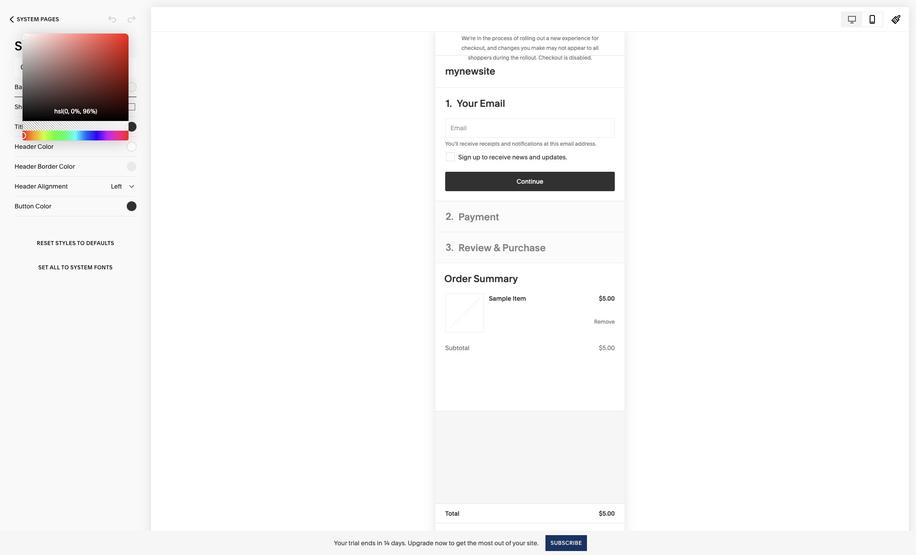 Task type: locate. For each thing, give the bounding box(es) containing it.
tab list
[[842, 12, 883, 26]]

color right the title
[[28, 123, 45, 131]]

reset
[[37, 240, 54, 246]]

styles right reset
[[55, 240, 76, 246]]

background color
[[15, 83, 68, 91]]

set all to system fonts button
[[15, 255, 137, 280]]

title color
[[15, 123, 45, 131]]

to right all
[[61, 264, 69, 271]]

1 vertical spatial to
[[61, 264, 69, 271]]

0 vertical spatial to
[[77, 240, 85, 246]]

header inside button
[[15, 143, 36, 151]]

0 vertical spatial header
[[15, 143, 36, 151]]

fonts
[[94, 264, 113, 271]]

color right button
[[35, 202, 51, 210]]

1 vertical spatial header
[[15, 163, 36, 171]]

color for title color
[[28, 123, 45, 131]]

to
[[77, 240, 85, 246], [61, 264, 69, 271], [449, 539, 455, 547]]

color right border
[[59, 163, 75, 171]]

color up header border color
[[38, 143, 54, 151]]

color up logo
[[52, 83, 68, 91]]

14
[[384, 539, 390, 547]]

header
[[15, 143, 36, 151], [15, 163, 36, 171]]

show site logo
[[15, 103, 60, 111]]

title color button
[[15, 117, 137, 137]]

1 horizontal spatial to
[[77, 240, 85, 246]]

system pages
[[17, 16, 59, 23]]

2 header from the top
[[15, 163, 36, 171]]

1 horizontal spatial styles
[[55, 240, 76, 246]]

ends
[[361, 539, 376, 547]]

your
[[334, 539, 347, 547]]

styles down system pages button
[[15, 38, 50, 53]]

to left get
[[449, 539, 455, 547]]

header inside "button"
[[15, 163, 36, 171]]

1 vertical spatial styles
[[55, 240, 76, 246]]

to left defaults
[[77, 240, 85, 246]]

reset styles to defaults
[[37, 240, 114, 246]]

get
[[456, 539, 466, 547]]

styles
[[15, 38, 50, 53], [55, 240, 76, 246]]

header color button
[[15, 137, 137, 156]]

show
[[15, 103, 31, 111]]

border
[[38, 163, 58, 171]]

color
[[52, 83, 68, 91], [28, 123, 45, 131], [38, 143, 54, 151], [59, 163, 75, 171], [35, 202, 51, 210]]

header down header color
[[15, 163, 36, 171]]

pages
[[41, 16, 59, 23]]

site
[[32, 103, 43, 111]]

color for background color
[[52, 83, 68, 91]]

color for header color
[[38, 143, 54, 151]]

Search text field
[[15, 58, 137, 77]]

header border color button
[[15, 157, 137, 176]]

2 horizontal spatial to
[[449, 539, 455, 547]]

styles inside button
[[55, 240, 76, 246]]

to for styles
[[77, 240, 85, 246]]

0 horizontal spatial styles
[[15, 38, 50, 53]]

header color
[[15, 143, 54, 151]]

1 header from the top
[[15, 143, 36, 151]]

0 vertical spatial styles
[[15, 38, 50, 53]]

trial
[[349, 539, 360, 547]]

header down "title color"
[[15, 143, 36, 151]]

out
[[495, 539, 504, 547]]

reset styles to defaults button
[[15, 231, 137, 255]]

0 horizontal spatial to
[[61, 264, 69, 271]]



Task type: describe. For each thing, give the bounding box(es) containing it.
days.
[[391, 539, 406, 547]]

the
[[467, 539, 477, 547]]

most
[[478, 539, 493, 547]]

header border color
[[15, 163, 75, 171]]

now
[[435, 539, 448, 547]]

color for button color
[[35, 202, 51, 210]]

logo
[[45, 103, 60, 111]]

color inside "button"
[[59, 163, 75, 171]]

button color button
[[15, 197, 137, 216]]

button color
[[15, 202, 51, 210]]

color value field
[[42, 106, 109, 116]]

all
[[50, 264, 60, 271]]

header for header border color
[[15, 163, 36, 171]]

set
[[38, 264, 48, 271]]

button
[[15, 202, 34, 210]]

in
[[377, 539, 382, 547]]

background
[[15, 83, 50, 91]]

defaults
[[86, 240, 114, 246]]

header for header color
[[15, 143, 36, 151]]

site.
[[527, 539, 539, 547]]

your
[[513, 539, 526, 547]]

upgrade
[[408, 539, 434, 547]]

your trial ends in 14 days. upgrade now to get the most out of your site.
[[334, 539, 539, 547]]

set all to system fonts
[[38, 264, 113, 271]]

system pages button
[[0, 10, 69, 29]]

system
[[70, 264, 93, 271]]

background color button
[[15, 77, 137, 97]]

of
[[506, 539, 511, 547]]

2 vertical spatial to
[[449, 539, 455, 547]]

to for all
[[61, 264, 69, 271]]

system
[[17, 16, 39, 23]]

modal dialog
[[19, 33, 129, 141]]

title
[[15, 123, 27, 131]]



Task type: vqa. For each thing, say whether or not it's contained in the screenshot.
the middle to
yes



